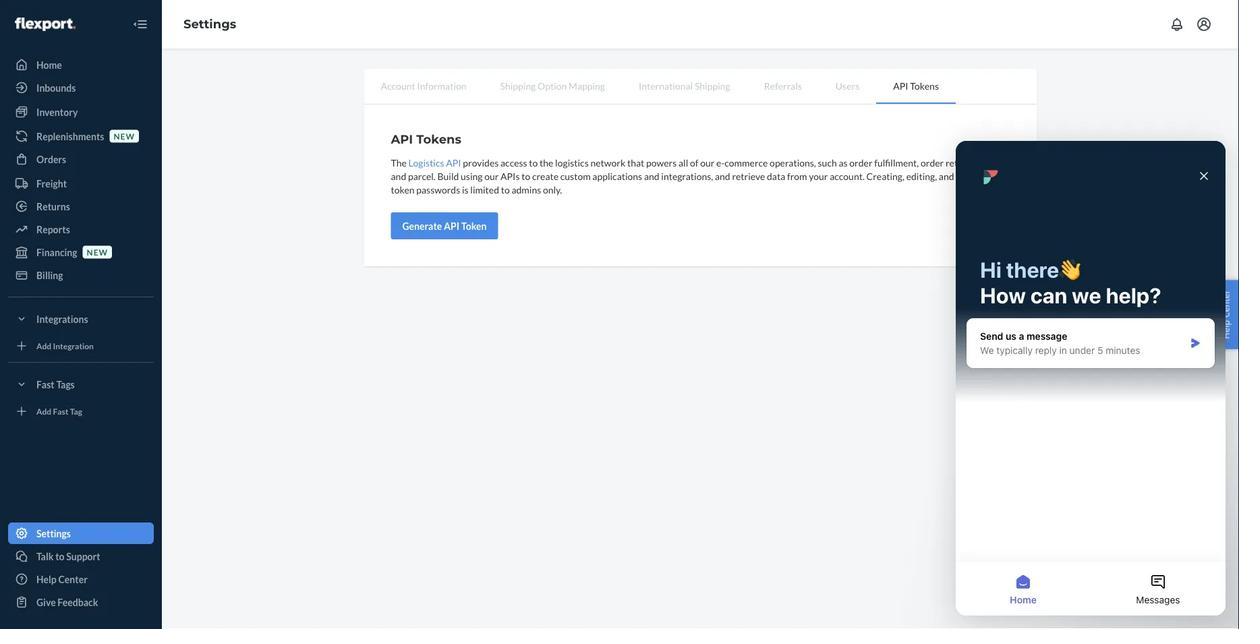Task type: vqa. For each thing, say whether or not it's contained in the screenshot.
e-
yes



Task type: locate. For each thing, give the bounding box(es) containing it.
1 vertical spatial help
[[36, 574, 57, 585]]

1 horizontal spatial settings link
[[184, 17, 236, 31]]

0 vertical spatial settings link
[[184, 17, 236, 31]]

feedback
[[58, 597, 98, 608]]

api left token
[[444, 220, 460, 232]]

fast left tag
[[53, 407, 68, 416]]

from
[[787, 170, 807, 182]]

network
[[591, 157, 626, 168]]

0 vertical spatial add
[[36, 341, 51, 351]]

add down "fast tags"
[[36, 407, 51, 416]]

add integration link
[[8, 335, 154, 357]]

0 horizontal spatial settings link
[[8, 523, 154, 545]]

1 vertical spatial settings
[[36, 528, 71, 540]]

account.
[[830, 170, 865, 182]]

1 horizontal spatial help
[[1220, 320, 1233, 339]]

freight
[[36, 178, 67, 189]]

billing link
[[8, 265, 154, 286]]

1 vertical spatial add
[[36, 407, 51, 416]]

referrals tab
[[747, 69, 819, 103]]

help
[[1220, 320, 1233, 339], [36, 574, 57, 585]]

0 horizontal spatial new
[[87, 247, 108, 257]]

new up orders link
[[114, 131, 135, 141]]

0 vertical spatial fast
[[36, 379, 54, 390]]

4 and from the left
[[939, 170, 955, 182]]

api up build
[[446, 157, 461, 168]]

inventory
[[36, 106, 78, 118]]

support
[[66, 551, 100, 562]]

logistics
[[555, 157, 589, 168]]

1 horizontal spatial our
[[701, 157, 715, 168]]

token
[[461, 220, 487, 232]]

talk to support
[[36, 551, 100, 562]]

generate api token button
[[391, 213, 498, 240]]

and down the
[[391, 170, 406, 182]]

order right as
[[850, 157, 873, 168]]

settings link
[[184, 17, 236, 31], [8, 523, 154, 545]]

replenishments
[[36, 131, 104, 142]]

account information tab
[[364, 69, 484, 103]]

1 vertical spatial new
[[87, 247, 108, 257]]

order
[[850, 157, 873, 168], [921, 157, 944, 168]]

the
[[391, 157, 407, 168]]

financing
[[36, 247, 77, 258]]

1 horizontal spatial api tokens
[[894, 80, 939, 91]]

1 vertical spatial settings link
[[8, 523, 154, 545]]

new for financing
[[87, 247, 108, 257]]

center
[[1220, 290, 1233, 318], [58, 574, 88, 585]]

1 vertical spatial center
[[58, 574, 88, 585]]

our up the limited at the left top of the page
[[485, 170, 499, 182]]

help center
[[1220, 290, 1233, 339], [36, 574, 88, 585]]

1 horizontal spatial new
[[114, 131, 135, 141]]

0 horizontal spatial settings
[[36, 528, 71, 540]]

0 horizontal spatial order
[[850, 157, 873, 168]]

0 horizontal spatial shipping
[[500, 80, 536, 91]]

shipping option mapping tab
[[484, 69, 622, 103]]

mapping
[[569, 80, 605, 91]]

1 add from the top
[[36, 341, 51, 351]]

our left e-
[[701, 157, 715, 168]]

our
[[701, 157, 715, 168], [485, 170, 499, 182]]

apis
[[501, 170, 520, 182]]

shipping
[[500, 80, 536, 91], [695, 80, 731, 91]]

shipping right international
[[695, 80, 731, 91]]

0 vertical spatial tokens
[[911, 80, 939, 91]]

1 horizontal spatial center
[[1220, 290, 1233, 318]]

tab list containing account information
[[364, 69, 1038, 105]]

give feedback button
[[8, 592, 154, 613]]

tokens
[[911, 80, 939, 91], [417, 132, 462, 146]]

add left integration
[[36, 341, 51, 351]]

to down the apis
[[501, 184, 510, 195]]

0 vertical spatial help center
[[1220, 290, 1233, 339]]

to
[[529, 157, 538, 168], [522, 170, 531, 182], [501, 184, 510, 195], [55, 551, 64, 562]]

api
[[894, 80, 909, 91], [391, 132, 413, 146], [446, 157, 461, 168], [444, 220, 460, 232]]

powers
[[646, 157, 677, 168]]

help center inside help center button
[[1220, 290, 1233, 339]]

1 vertical spatial our
[[485, 170, 499, 182]]

1 vertical spatial tokens
[[417, 132, 462, 146]]

the logistics api
[[391, 157, 461, 168]]

order up editing,
[[921, 157, 944, 168]]

1 horizontal spatial tokens
[[911, 80, 939, 91]]

0 vertical spatial settings
[[184, 17, 236, 31]]

fast
[[36, 379, 54, 390], [53, 407, 68, 416]]

new for replenishments
[[114, 131, 135, 141]]

new
[[114, 131, 135, 141], [87, 247, 108, 257]]

home link
[[8, 54, 154, 76]]

1 horizontal spatial shipping
[[695, 80, 731, 91]]

api tokens
[[894, 80, 939, 91], [391, 132, 462, 146]]

help inside button
[[1220, 320, 1233, 339]]

parcel.
[[408, 170, 436, 182]]

1 vertical spatial help center
[[36, 574, 88, 585]]

home
[[36, 59, 62, 71]]

1 horizontal spatial order
[[921, 157, 944, 168]]

account
[[381, 80, 415, 91]]

0 horizontal spatial help
[[36, 574, 57, 585]]

international shipping
[[639, 80, 731, 91]]

0 horizontal spatial help center
[[36, 574, 88, 585]]

limited
[[471, 184, 499, 195]]

2 order from the left
[[921, 157, 944, 168]]

tags
[[56, 379, 75, 390]]

custom
[[561, 170, 591, 182]]

0 vertical spatial api tokens
[[894, 80, 939, 91]]

flexport logo image
[[15, 18, 75, 31]]

new down reports link
[[87, 247, 108, 257]]

fast left the tags on the bottom left
[[36, 379, 54, 390]]

0 vertical spatial new
[[114, 131, 135, 141]]

dialog
[[956, 141, 1226, 616]]

billing
[[36, 270, 63, 281]]

0 vertical spatial help
[[1220, 320, 1233, 339]]

international shipping tab
[[622, 69, 747, 103]]

generate
[[403, 220, 442, 232]]

and down e-
[[715, 170, 731, 182]]

inbounds
[[36, 82, 76, 93]]

inventory link
[[8, 101, 154, 123]]

tab list
[[364, 69, 1038, 105]]

0 vertical spatial center
[[1220, 290, 1233, 318]]

data
[[767, 170, 786, 182]]

add
[[36, 341, 51, 351], [36, 407, 51, 416]]

help center link
[[8, 569, 154, 590]]

fulfillment,
[[875, 157, 919, 168]]

add for add integration
[[36, 341, 51, 351]]

help center button
[[1214, 280, 1240, 349]]

commerce
[[725, 157, 768, 168]]

and down powers
[[644, 170, 660, 182]]

2 add from the top
[[36, 407, 51, 416]]

settings
[[184, 17, 236, 31], [36, 528, 71, 540]]

api inside 'button'
[[444, 220, 460, 232]]

shipping left option
[[500, 80, 536, 91]]

and down returns,
[[939, 170, 955, 182]]

all
[[679, 157, 688, 168]]

0 vertical spatial our
[[701, 157, 715, 168]]

1 vertical spatial api tokens
[[391, 132, 462, 146]]

to right talk
[[55, 551, 64, 562]]

and
[[391, 170, 406, 182], [644, 170, 660, 182], [715, 170, 731, 182], [939, 170, 955, 182]]

api right the users
[[894, 80, 909, 91]]

1 horizontal spatial help center
[[1220, 290, 1233, 339]]



Task type: describe. For each thing, give the bounding box(es) containing it.
fast tags button
[[8, 374, 154, 395]]

2 shipping from the left
[[695, 80, 731, 91]]

is
[[462, 184, 469, 195]]

operations,
[[770, 157, 816, 168]]

editing,
[[907, 170, 937, 182]]

provides
[[463, 157, 499, 168]]

1 vertical spatial fast
[[53, 407, 68, 416]]

close navigation image
[[132, 16, 148, 32]]

1 horizontal spatial settings
[[184, 17, 236, 31]]

provides access to the logistics network that powers all of our e-commerce operations, such as order fulfillment, order returns, freight, and parcel. build using our apis to create custom applications and integrations, and retrieve data from your account. creating, editing, and viewing token passwords is limited to admins only.
[[391, 157, 1011, 195]]

reports link
[[8, 219, 154, 240]]

open notifications image
[[1169, 16, 1186, 32]]

option
[[538, 80, 567, 91]]

tokens inside tab
[[911, 80, 939, 91]]

2 and from the left
[[644, 170, 660, 182]]

add integration
[[36, 341, 94, 351]]

users
[[836, 80, 860, 91]]

build
[[438, 170, 459, 182]]

api up the
[[391, 132, 413, 146]]

as
[[839, 157, 848, 168]]

reports
[[36, 224, 70, 235]]

integration
[[53, 341, 94, 351]]

integrations
[[36, 313, 88, 325]]

returns link
[[8, 196, 154, 217]]

admins
[[512, 184, 541, 195]]

center inside button
[[1220, 290, 1233, 318]]

to left "the"
[[529, 157, 538, 168]]

to up admins
[[522, 170, 531, 182]]

such
[[818, 157, 837, 168]]

returns
[[36, 201, 70, 212]]

international
[[639, 80, 693, 91]]

inbounds link
[[8, 77, 154, 99]]

logistics api link
[[409, 157, 461, 168]]

give
[[36, 597, 56, 608]]

integrations,
[[662, 170, 713, 182]]

shipping option mapping
[[500, 80, 605, 91]]

your
[[809, 170, 828, 182]]

orders
[[36, 154, 66, 165]]

api tokens tab
[[877, 69, 956, 104]]

returns,
[[946, 157, 979, 168]]

that
[[628, 157, 645, 168]]

3 and from the left
[[715, 170, 731, 182]]

account information
[[381, 80, 467, 91]]

create
[[532, 170, 559, 182]]

api inside tab
[[894, 80, 909, 91]]

add fast tag link
[[8, 401, 154, 422]]

open account menu image
[[1196, 16, 1213, 32]]

the
[[540, 157, 554, 168]]

0 horizontal spatial center
[[58, 574, 88, 585]]

help center inside 'help center' link
[[36, 574, 88, 585]]

information
[[417, 80, 467, 91]]

passwords
[[417, 184, 460, 195]]

1 shipping from the left
[[500, 80, 536, 91]]

1 order from the left
[[850, 157, 873, 168]]

referrals
[[764, 80, 802, 91]]

1 and from the left
[[391, 170, 406, 182]]

viewing
[[956, 170, 988, 182]]

only.
[[543, 184, 562, 195]]

give feedback
[[36, 597, 98, 608]]

creating,
[[867, 170, 905, 182]]

orders link
[[8, 148, 154, 170]]

freight link
[[8, 173, 154, 194]]

0 horizontal spatial our
[[485, 170, 499, 182]]

tag
[[70, 407, 82, 416]]

users tab
[[819, 69, 877, 103]]

using
[[461, 170, 483, 182]]

token
[[391, 184, 415, 195]]

applications
[[593, 170, 643, 182]]

fast tags
[[36, 379, 75, 390]]

to inside button
[[55, 551, 64, 562]]

integrations button
[[8, 308, 154, 330]]

logistics
[[409, 157, 444, 168]]

e-
[[717, 157, 725, 168]]

add fast tag
[[36, 407, 82, 416]]

0 horizontal spatial api tokens
[[391, 132, 462, 146]]

freight,
[[981, 157, 1011, 168]]

talk
[[36, 551, 54, 562]]

retrieve
[[732, 170, 765, 182]]

talk to support button
[[8, 546, 154, 568]]

fast inside dropdown button
[[36, 379, 54, 390]]

access
[[501, 157, 527, 168]]

generate api token
[[403, 220, 487, 232]]

of
[[690, 157, 699, 168]]

add for add fast tag
[[36, 407, 51, 416]]

0 horizontal spatial tokens
[[417, 132, 462, 146]]

api tokens inside tab
[[894, 80, 939, 91]]



